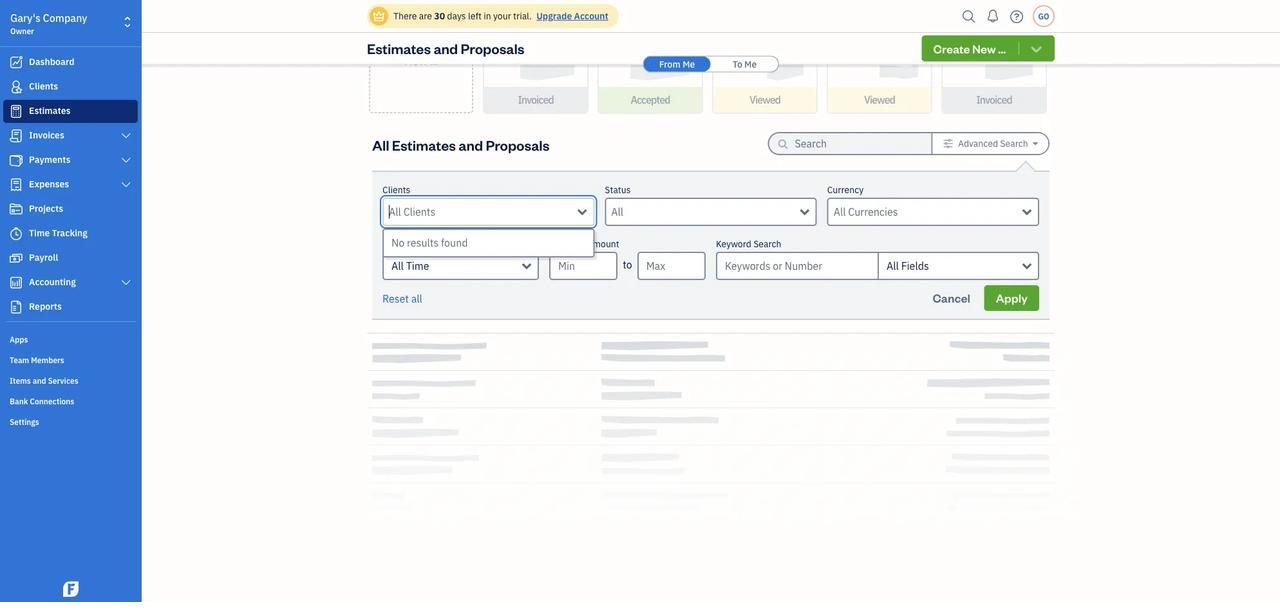 Task type: locate. For each thing, give the bounding box(es) containing it.
time tracking link
[[3, 222, 138, 245]]

no
[[392, 236, 405, 250]]

me inside 'link'
[[683, 58, 695, 70]]

0 horizontal spatial time
[[29, 227, 50, 239]]

1 chevron large down image from the top
[[120, 131, 132, 141]]

1 horizontal spatial all
[[392, 259, 404, 273]]

All search field
[[611, 204, 800, 220]]

chevron large down image up reports 'link'
[[120, 278, 132, 288]]

clients up no
[[383, 184, 411, 196]]

no results found option
[[384, 230, 593, 256]]

in
[[484, 10, 491, 22]]

money image
[[8, 252, 24, 265]]

… down notifications 'image'
[[999, 41, 1006, 56]]

viewed
[[750, 93, 781, 107], [864, 93, 895, 107]]

2 chevron large down image from the top
[[120, 278, 132, 288]]

clients down 'dashboard'
[[29, 80, 58, 92]]

clients
[[29, 80, 58, 92], [383, 184, 411, 196]]

and for proposals
[[434, 39, 458, 57]]

create
[[403, 37, 440, 52], [934, 41, 970, 56]]

new inside create new …
[[404, 53, 428, 68]]

… down 30
[[430, 53, 438, 68]]

0 vertical spatial proposals
[[461, 39, 525, 57]]

projects link
[[3, 198, 138, 221]]

and inside main element
[[33, 376, 46, 386]]

2 horizontal spatial all
[[887, 259, 899, 273]]

1 vertical spatial estimates
[[29, 105, 71, 117]]

accounting link
[[3, 271, 138, 294]]

chevron large down image
[[120, 155, 132, 166], [120, 278, 132, 288]]

1 me from the left
[[683, 58, 695, 70]]

range
[[404, 238, 427, 250]]

1 vertical spatial and
[[459, 136, 483, 154]]

0 horizontal spatial me
[[683, 58, 695, 70]]

1 invoiced from the left
[[518, 93, 554, 107]]

all inside 'all time' dropdown button
[[392, 259, 404, 273]]

owner
[[10, 26, 34, 36]]

and
[[434, 39, 458, 57], [459, 136, 483, 154], [33, 376, 46, 386]]

1 horizontal spatial viewed
[[864, 93, 895, 107]]

1 horizontal spatial …
[[999, 41, 1006, 56]]

chevron large down image inside accounting link
[[120, 278, 132, 288]]

0 horizontal spatial new
[[404, 53, 428, 68]]

time right timer icon
[[29, 227, 50, 239]]

2 me from the left
[[745, 58, 757, 70]]

chevrondown image
[[1029, 42, 1044, 55]]

payment image
[[8, 154, 24, 167]]

me right to
[[745, 58, 757, 70]]

0 vertical spatial chevron large down image
[[120, 155, 132, 166]]

tracking
[[52, 227, 88, 239]]

settings
[[10, 417, 39, 427]]

expenses link
[[3, 173, 138, 196]]

left
[[468, 10, 482, 22]]

to me link
[[711, 56, 778, 72]]

all inside all fields field
[[887, 259, 899, 273]]

2 chevron large down image from the top
[[120, 180, 132, 190]]

chevron large down image for invoices
[[120, 131, 132, 141]]

chevron large down image
[[120, 131, 132, 141], [120, 180, 132, 190]]

to
[[733, 58, 743, 70]]

all for all estimates and proposals
[[372, 136, 389, 154]]

1 vertical spatial time
[[406, 259, 429, 273]]

0 vertical spatial time
[[29, 227, 50, 239]]

viewed up search text field
[[864, 93, 895, 107]]

0 vertical spatial chevron large down image
[[120, 131, 132, 141]]

1 horizontal spatial time
[[406, 259, 429, 273]]

chevron large down image down payments link at the left of page
[[120, 180, 132, 190]]

0 horizontal spatial all
[[372, 136, 389, 154]]

create new … down search icon
[[934, 41, 1006, 56]]

clients link
[[3, 75, 138, 99]]

timer image
[[8, 227, 24, 240]]

all time
[[392, 259, 429, 273]]

trial.
[[513, 10, 532, 22]]

2 horizontal spatial and
[[459, 136, 483, 154]]

dashboard image
[[8, 56, 24, 69]]

accepted
[[631, 93, 670, 107]]

estimates link
[[3, 100, 138, 123]]

2 viewed from the left
[[864, 93, 895, 107]]

all for all fields
[[887, 259, 899, 273]]

… inside create new …
[[430, 53, 438, 68]]

1 chevron large down image from the top
[[120, 155, 132, 166]]

from
[[659, 58, 681, 70]]

chevron large down image inside invoices link
[[120, 131, 132, 141]]

new down notifications 'image'
[[973, 41, 996, 56]]

1 vertical spatial chevron large down image
[[120, 278, 132, 288]]

payroll link
[[3, 247, 138, 270]]

me right the from
[[683, 58, 695, 70]]

0 vertical spatial clients
[[29, 80, 58, 92]]

time down "range"
[[406, 259, 429, 273]]

proposals
[[461, 39, 525, 57], [486, 136, 550, 154]]

search right keyword
[[754, 238, 782, 250]]

0 horizontal spatial and
[[33, 376, 46, 386]]

time tracking
[[29, 227, 88, 239]]

search left caretdown image
[[1001, 138, 1028, 149]]

go
[[1039, 11, 1050, 21]]

1 vertical spatial search
[[754, 238, 782, 250]]

time inside main element
[[29, 227, 50, 239]]

1 horizontal spatial clients
[[383, 184, 411, 196]]

bank connections
[[10, 396, 74, 406]]

1 vertical spatial chevron large down image
[[120, 180, 132, 190]]

estimates
[[367, 39, 431, 57], [29, 105, 71, 117], [392, 136, 456, 154]]

create new … down are at the left top of the page
[[403, 37, 440, 68]]

team members
[[10, 355, 64, 365]]

invoiced
[[518, 93, 554, 107], [977, 93, 1012, 107]]

1 vertical spatial clients
[[383, 184, 411, 196]]

search for advanced search
[[1001, 138, 1028, 149]]

apps link
[[3, 329, 138, 348]]

chevron large down image up expenses link
[[120, 155, 132, 166]]

notifications image
[[983, 3, 1004, 29]]

me for from me
[[683, 58, 695, 70]]

new down are at the left top of the page
[[404, 53, 428, 68]]

advanced search
[[958, 138, 1028, 149]]

team
[[10, 355, 29, 365]]

0 vertical spatial and
[[434, 39, 458, 57]]

chevron large down image for payments
[[120, 155, 132, 166]]

apps
[[10, 334, 28, 345]]

All Clients search field
[[389, 204, 578, 220]]

0 horizontal spatial invoiced
[[518, 93, 554, 107]]

bank connections link
[[3, 391, 138, 410]]

0 horizontal spatial viewed
[[750, 93, 781, 107]]

new for rightmost create new … dropdown button
[[973, 41, 996, 56]]

1 horizontal spatial invoiced
[[977, 93, 1012, 107]]

date
[[383, 238, 402, 250]]

1 horizontal spatial me
[[745, 58, 757, 70]]

reset
[[383, 292, 409, 306]]

estimates inside estimates link
[[29, 105, 71, 117]]

0 horizontal spatial search
[[754, 238, 782, 250]]

dashboard
[[29, 56, 74, 68]]

viewed down to me link
[[750, 93, 781, 107]]

1 horizontal spatial create new …
[[934, 41, 1006, 56]]

create new … button
[[369, 0, 473, 113], [922, 35, 1055, 62]]

reports
[[29, 300, 62, 312]]

0 vertical spatial search
[[1001, 138, 1028, 149]]

1 vertical spatial proposals
[[486, 136, 550, 154]]

estimates for estimates and proposals
[[367, 39, 431, 57]]

…
[[999, 41, 1006, 56], [430, 53, 438, 68]]

caretdown image
[[1033, 138, 1038, 149]]

0 vertical spatial estimates
[[367, 39, 431, 57]]

status
[[605, 184, 631, 196]]

search inside dropdown button
[[1001, 138, 1028, 149]]

1 horizontal spatial and
[[434, 39, 458, 57]]

2 vertical spatial estimates
[[392, 136, 456, 154]]

1 horizontal spatial search
[[1001, 138, 1028, 149]]

company
[[43, 11, 87, 25]]

apply button
[[985, 285, 1040, 311]]

1 horizontal spatial create new … button
[[922, 35, 1055, 62]]

0 horizontal spatial clients
[[29, 80, 58, 92]]

chart image
[[8, 276, 24, 289]]

create down are at the left top of the page
[[403, 37, 440, 52]]

chevron large down image up payments link at the left of page
[[120, 131, 132, 141]]

0 horizontal spatial …
[[430, 53, 438, 68]]

new
[[973, 41, 996, 56], [404, 53, 428, 68]]

create down search icon
[[934, 41, 970, 56]]

accounting
[[29, 276, 76, 288]]

2 vertical spatial and
[[33, 376, 46, 386]]

time
[[29, 227, 50, 239], [406, 259, 429, 273]]

1 horizontal spatial new
[[973, 41, 996, 56]]



Task type: vqa. For each thing, say whether or not it's contained in the screenshot.
leftmost create new … "dropdown button"'s Create New …
yes



Task type: describe. For each thing, give the bounding box(es) containing it.
All Currencies search field
[[834, 204, 1023, 220]]

me for to me
[[745, 58, 757, 70]]

estimate
[[549, 238, 585, 250]]

1 viewed from the left
[[750, 93, 781, 107]]

main element
[[0, 0, 174, 602]]

2 invoiced from the left
[[977, 93, 1012, 107]]

upgrade account link
[[534, 10, 609, 22]]

estimate amount
[[549, 238, 619, 250]]

projects
[[29, 203, 63, 214]]

clients inside clients link
[[29, 80, 58, 92]]

results
[[407, 236, 439, 250]]

to me
[[733, 58, 757, 70]]

0 horizontal spatial create new …
[[403, 37, 440, 68]]

from me link
[[644, 56, 711, 72]]

settings image
[[943, 138, 954, 149]]

Estimate Amount Minimum text field
[[549, 252, 618, 280]]

members
[[31, 355, 64, 365]]

cancel button
[[921, 285, 982, 311]]

found
[[441, 236, 468, 250]]

date range
[[383, 238, 427, 250]]

reports link
[[3, 296, 138, 319]]

dashboard link
[[3, 51, 138, 74]]

chevron large down image for accounting
[[120, 278, 132, 288]]

fields
[[902, 259, 929, 273]]

client image
[[8, 81, 24, 93]]

items and services link
[[3, 370, 138, 390]]

upgrade
[[537, 10, 572, 22]]

Search text field
[[795, 133, 911, 154]]

estimates for estimates
[[29, 105, 71, 117]]

Keyword Search field
[[878, 252, 1040, 280]]

all fields
[[887, 259, 929, 273]]

to
[[623, 258, 632, 271]]

new for the leftmost create new … dropdown button
[[404, 53, 428, 68]]

gary's
[[10, 11, 40, 25]]

0 horizontal spatial create new … button
[[369, 0, 473, 113]]

go button
[[1033, 5, 1055, 27]]

there are 30 days left in your trial. upgrade account
[[394, 10, 609, 22]]

items and services
[[10, 376, 78, 386]]

your
[[493, 10, 511, 22]]

advanced
[[958, 138, 998, 149]]

account
[[574, 10, 609, 22]]

gary's company owner
[[10, 11, 87, 36]]

0 horizontal spatial create
[[403, 37, 440, 52]]

apply
[[996, 290, 1028, 306]]

search for keyword search
[[754, 238, 782, 250]]

expense image
[[8, 178, 24, 191]]

Keyword Search text field
[[716, 252, 878, 280]]

there
[[394, 10, 417, 22]]

are
[[419, 10, 432, 22]]

estimate image
[[8, 105, 24, 118]]

go to help image
[[1007, 7, 1027, 26]]

1 horizontal spatial create
[[934, 41, 970, 56]]

payments link
[[3, 149, 138, 172]]

reset all
[[383, 292, 422, 306]]

amount
[[587, 238, 619, 250]]

all
[[411, 292, 422, 306]]

items
[[10, 376, 31, 386]]

all estimates and proposals
[[372, 136, 550, 154]]

invoices
[[29, 129, 64, 141]]

keyword
[[716, 238, 752, 250]]

all time button
[[383, 252, 539, 280]]

bank
[[10, 396, 28, 406]]

estimates and proposals
[[367, 39, 525, 57]]

team members link
[[3, 350, 138, 369]]

search image
[[959, 7, 980, 26]]

Estimate Amount Maximum text field
[[638, 252, 706, 280]]

from me
[[659, 58, 695, 70]]

all for all time
[[392, 259, 404, 273]]

time inside dropdown button
[[406, 259, 429, 273]]

and for services
[[33, 376, 46, 386]]

reset all button
[[383, 291, 422, 307]]

services
[[48, 376, 78, 386]]

connections
[[30, 396, 74, 406]]

cancel
[[933, 290, 971, 306]]

advanced search button
[[933, 133, 1049, 154]]

… for rightmost create new … dropdown button
[[999, 41, 1006, 56]]

crown image
[[372, 9, 386, 23]]

freshbooks image
[[61, 582, 81, 597]]

no results found
[[392, 236, 468, 250]]

payments
[[29, 154, 71, 166]]

… for the leftmost create new … dropdown button
[[430, 53, 438, 68]]

report image
[[8, 301, 24, 314]]

chevron large down image for expenses
[[120, 180, 132, 190]]

settings link
[[3, 412, 138, 431]]

expenses
[[29, 178, 69, 190]]

project image
[[8, 203, 24, 216]]

invoices link
[[3, 124, 138, 148]]

days
[[447, 10, 466, 22]]

currency
[[827, 184, 864, 196]]

invoice image
[[8, 129, 24, 142]]

keyword search
[[716, 238, 782, 250]]

payroll
[[29, 252, 58, 263]]

30
[[434, 10, 445, 22]]



